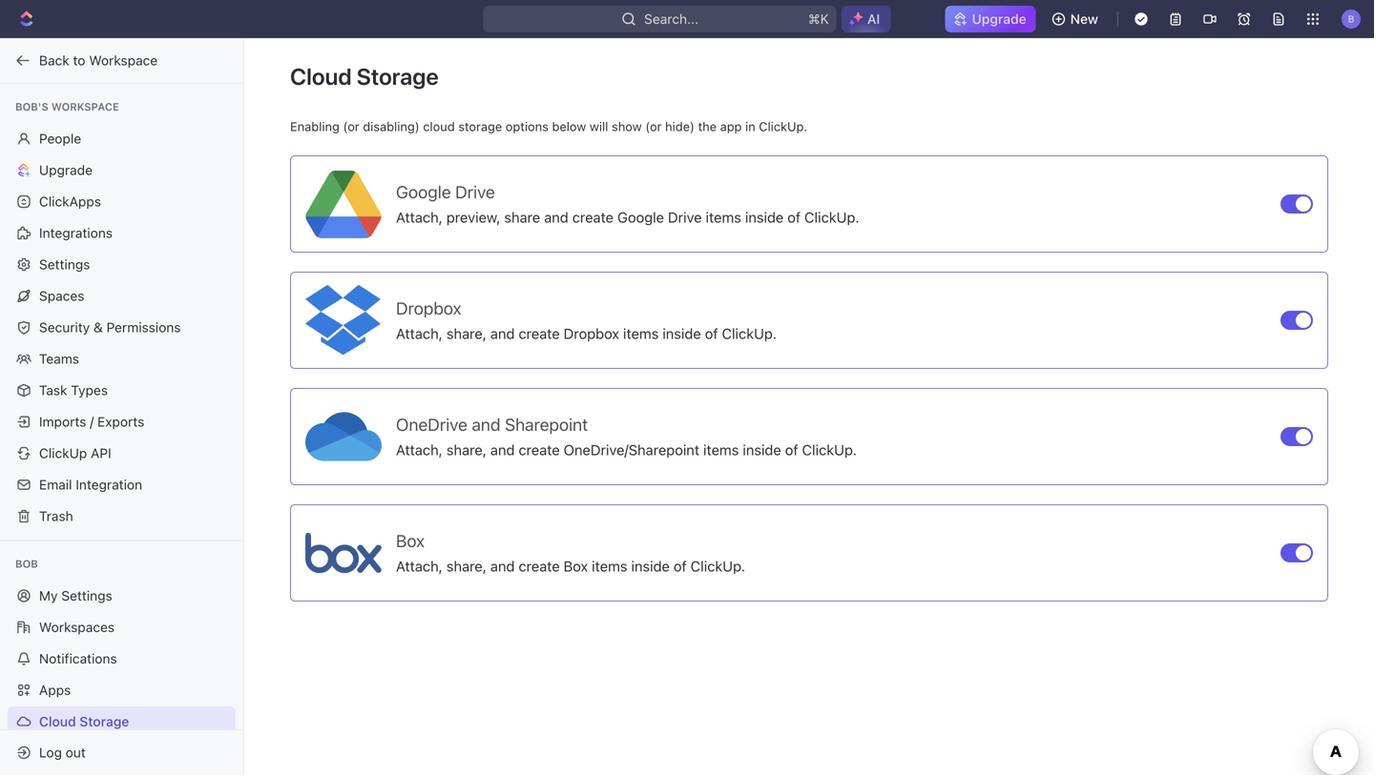 Task type: locate. For each thing, give the bounding box(es) containing it.
app
[[720, 119, 742, 134]]

2 vertical spatial share,
[[446, 558, 487, 575]]

workspace right the to
[[89, 52, 158, 68]]

1 vertical spatial upgrade link
[[8, 155, 236, 186]]

0 vertical spatial dropbox
[[396, 298, 461, 319]]

0 vertical spatial cloud
[[290, 63, 352, 90]]

imports / exports link
[[8, 407, 236, 438]]

cloud inside cloud storage link
[[39, 714, 76, 730]]

⌘k
[[808, 11, 829, 27]]

0 vertical spatial upgrade link
[[945, 6, 1036, 32]]

new
[[1070, 11, 1098, 27]]

clickup.
[[759, 119, 807, 134], [805, 209, 859, 226], [722, 325, 777, 342], [802, 442, 857, 459], [691, 558, 745, 575]]

upgrade link down people link
[[8, 155, 236, 186]]

hide)
[[665, 119, 695, 134]]

trash link
[[8, 501, 236, 532]]

settings up spaces
[[39, 257, 90, 272]]

cloud
[[290, 63, 352, 90], [39, 714, 76, 730]]

create inside onedrive and sharepoint attach, share, and create onedrive/sharepoint items inside of clickup.
[[519, 442, 560, 459]]

clickup api
[[39, 446, 111, 461]]

create inside box attach, share, and create box items inside of clickup.
[[519, 558, 560, 575]]

1 vertical spatial storage
[[80, 714, 129, 730]]

0 horizontal spatial cloud storage
[[39, 714, 129, 730]]

of
[[788, 209, 801, 226], [705, 325, 718, 342], [785, 442, 798, 459], [674, 558, 687, 575]]

(or
[[343, 119, 359, 134], [645, 119, 662, 134]]

and
[[544, 209, 569, 226], [490, 325, 515, 342], [472, 415, 501, 435], [490, 442, 515, 459], [490, 558, 515, 575]]

0 vertical spatial box
[[396, 531, 425, 552]]

integrations link
[[8, 218, 236, 249]]

share, inside onedrive and sharepoint attach, share, and create onedrive/sharepoint items inside of clickup.
[[446, 442, 487, 459]]

google
[[396, 182, 451, 202], [617, 209, 664, 226]]

drive down hide) on the top of page
[[668, 209, 702, 226]]

1 horizontal spatial storage
[[357, 63, 439, 90]]

clickup. inside 'dropbox attach, share, and create dropbox items inside of clickup.'
[[722, 325, 777, 342]]

imports
[[39, 414, 86, 430]]

storage up disabling)
[[357, 63, 439, 90]]

create
[[572, 209, 614, 226], [519, 325, 560, 342], [519, 442, 560, 459], [519, 558, 560, 575]]

teams link
[[8, 344, 236, 375]]

create inside 'dropbox attach, share, and create dropbox items inside of clickup.'
[[519, 325, 560, 342]]

share,
[[446, 325, 487, 342], [446, 442, 487, 459], [446, 558, 487, 575]]

upgrade link left new button
[[945, 6, 1036, 32]]

drive up preview,
[[455, 182, 495, 202]]

0 vertical spatial settings
[[39, 257, 90, 272]]

4 attach, from the top
[[396, 558, 443, 575]]

upgrade left new button
[[972, 11, 1027, 27]]

dropbox
[[396, 298, 461, 319], [564, 325, 619, 342]]

workspace up people
[[51, 101, 119, 113]]

in
[[745, 119, 756, 134]]

google down show
[[617, 209, 664, 226]]

0 vertical spatial drive
[[455, 182, 495, 202]]

(or left hide) on the top of page
[[645, 119, 662, 134]]

1 horizontal spatial box
[[564, 558, 588, 575]]

the
[[698, 119, 717, 134]]

cloud storage up disabling)
[[290, 63, 439, 90]]

cloud storage
[[290, 63, 439, 90], [39, 714, 129, 730]]

1 vertical spatial google
[[617, 209, 664, 226]]

1 attach, from the top
[[396, 209, 443, 226]]

attach,
[[396, 209, 443, 226], [396, 325, 443, 342], [396, 442, 443, 459], [396, 558, 443, 575]]

inside inside google drive attach, preview, share and create google drive items inside of clickup.
[[745, 209, 784, 226]]

enabling
[[290, 119, 340, 134]]

1 vertical spatial settings
[[61, 588, 112, 604]]

1 vertical spatial drive
[[668, 209, 702, 226]]

notifications link
[[8, 644, 236, 675]]

enabling (or disabling) cloud storage options below will show (or hide) the app in clickup.
[[290, 119, 807, 134]]

1 share, from the top
[[446, 325, 487, 342]]

below
[[552, 119, 586, 134]]

workspace
[[89, 52, 158, 68], [51, 101, 119, 113]]

(or right 'enabling'
[[343, 119, 359, 134]]

0 horizontal spatial upgrade link
[[8, 155, 236, 186]]

cloud
[[423, 119, 455, 134]]

1 vertical spatial cloud
[[39, 714, 76, 730]]

1 horizontal spatial google
[[617, 209, 664, 226]]

2 share, from the top
[[446, 442, 487, 459]]

items inside box attach, share, and create box items inside of clickup.
[[592, 558, 627, 575]]

cloud storage up the out
[[39, 714, 129, 730]]

box attach, share, and create box items inside of clickup.
[[396, 531, 745, 575]]

1 vertical spatial share,
[[446, 442, 487, 459]]

ai button
[[842, 6, 891, 32]]

storage
[[357, 63, 439, 90], [80, 714, 129, 730]]

0 horizontal spatial upgrade
[[39, 162, 93, 178]]

will
[[590, 119, 608, 134]]

of inside box attach, share, and create box items inside of clickup.
[[674, 558, 687, 575]]

0 vertical spatial storage
[[357, 63, 439, 90]]

1 vertical spatial box
[[564, 558, 588, 575]]

share, for box
[[446, 558, 487, 575]]

share, inside 'dropbox attach, share, and create dropbox items inside of clickup.'
[[446, 325, 487, 342]]

api
[[91, 446, 111, 461]]

1 horizontal spatial dropbox
[[564, 325, 619, 342]]

0 horizontal spatial (or
[[343, 119, 359, 134]]

share, inside box attach, share, and create box items inside of clickup.
[[446, 558, 487, 575]]

1 horizontal spatial cloud
[[290, 63, 352, 90]]

1 horizontal spatial cloud storage
[[290, 63, 439, 90]]

box
[[396, 531, 425, 552], [564, 558, 588, 575]]

1 horizontal spatial upgrade
[[972, 11, 1027, 27]]

cloud up 'enabling'
[[290, 63, 352, 90]]

of inside onedrive and sharepoint attach, share, and create onedrive/sharepoint items inside of clickup.
[[785, 442, 798, 459]]

google up preview,
[[396, 182, 451, 202]]

my
[[39, 588, 58, 604]]

1 vertical spatial cloud storage
[[39, 714, 129, 730]]

1 vertical spatial dropbox
[[564, 325, 619, 342]]

security
[[39, 320, 90, 335]]

3 share, from the top
[[446, 558, 487, 575]]

and inside 'dropbox attach, share, and create dropbox items inside of clickup.'
[[490, 325, 515, 342]]

upgrade link
[[945, 6, 1036, 32], [8, 155, 236, 186]]

0 vertical spatial google
[[396, 182, 451, 202]]

2 (or from the left
[[645, 119, 662, 134]]

spaces
[[39, 288, 84, 304]]

search...
[[644, 11, 699, 27]]

workspaces link
[[8, 613, 236, 643]]

items inside google drive attach, preview, share and create google drive items inside of clickup.
[[706, 209, 741, 226]]

upgrade up clickapps on the top of page
[[39, 162, 93, 178]]

ai
[[867, 11, 880, 27]]

to
[[73, 52, 85, 68]]

cloud up log out
[[39, 714, 76, 730]]

items inside onedrive and sharepoint attach, share, and create onedrive/sharepoint items inside of clickup.
[[703, 442, 739, 459]]

0 vertical spatial workspace
[[89, 52, 158, 68]]

settings up workspaces at the bottom of page
[[61, 588, 112, 604]]

inside
[[745, 209, 784, 226], [663, 325, 701, 342], [743, 442, 781, 459], [631, 558, 670, 575]]

of inside google drive attach, preview, share and create google drive items inside of clickup.
[[788, 209, 801, 226]]

clickapps
[[39, 194, 101, 209]]

3 attach, from the top
[[396, 442, 443, 459]]

email
[[39, 477, 72, 493]]

apps link
[[8, 676, 236, 706]]

permissions
[[106, 320, 181, 335]]

upgrade
[[972, 11, 1027, 27], [39, 162, 93, 178]]

0 vertical spatial share,
[[446, 325, 487, 342]]

attach, inside 'dropbox attach, share, and create dropbox items inside of clickup.'
[[396, 325, 443, 342]]

workspaces
[[39, 620, 115, 636]]

attach, inside box attach, share, and create box items inside of clickup.
[[396, 558, 443, 575]]

drive
[[455, 182, 495, 202], [668, 209, 702, 226]]

bob's
[[15, 101, 49, 113]]

clickapps link
[[8, 187, 236, 217]]

1 horizontal spatial (or
[[645, 119, 662, 134]]

b
[[1348, 13, 1354, 24]]

storage
[[458, 119, 502, 134]]

workspace inside button
[[89, 52, 158, 68]]

2 attach, from the top
[[396, 325, 443, 342]]

items
[[706, 209, 741, 226], [623, 325, 659, 342], [703, 442, 739, 459], [592, 558, 627, 575]]

0 horizontal spatial cloud
[[39, 714, 76, 730]]

show
[[612, 119, 642, 134]]

storage up the log out button
[[80, 714, 129, 730]]



Task type: vqa. For each thing, say whether or not it's contained in the screenshot.
2 in '1 2 3 4 5 6'
no



Task type: describe. For each thing, give the bounding box(es) containing it.
onedrive/sharepoint
[[564, 442, 700, 459]]

log
[[39, 745, 62, 761]]

email integration
[[39, 477, 142, 493]]

task
[[39, 383, 67, 398]]

0 vertical spatial upgrade
[[972, 11, 1027, 27]]

inside inside box attach, share, and create box items inside of clickup.
[[631, 558, 670, 575]]

settings link
[[8, 250, 236, 280]]

back to workspace
[[39, 52, 158, 68]]

bob's workspace
[[15, 101, 119, 113]]

share, for dropbox
[[446, 325, 487, 342]]

share
[[504, 209, 540, 226]]

integration
[[76, 477, 142, 493]]

onedrive and sharepoint attach, share, and create onedrive/sharepoint items inside of clickup.
[[396, 415, 857, 459]]

attach, inside onedrive and sharepoint attach, share, and create onedrive/sharepoint items inside of clickup.
[[396, 442, 443, 459]]

apps
[[39, 683, 71, 699]]

inside inside onedrive and sharepoint attach, share, and create onedrive/sharepoint items inside of clickup.
[[743, 442, 781, 459]]

b button
[[1336, 4, 1367, 34]]

my settings
[[39, 588, 112, 604]]

log out
[[39, 745, 86, 761]]

new button
[[1044, 4, 1110, 34]]

bob
[[15, 558, 38, 571]]

clickup. inside google drive attach, preview, share and create google drive items inside of clickup.
[[805, 209, 859, 226]]

of inside 'dropbox attach, share, and create dropbox items inside of clickup.'
[[705, 325, 718, 342]]

0 horizontal spatial google
[[396, 182, 451, 202]]

1 (or from the left
[[343, 119, 359, 134]]

spaces link
[[8, 281, 236, 312]]

0 horizontal spatial storage
[[80, 714, 129, 730]]

back
[[39, 52, 69, 68]]

disabling)
[[363, 119, 420, 134]]

notifications
[[39, 651, 117, 667]]

0 horizontal spatial box
[[396, 531, 425, 552]]

log out button
[[8, 738, 227, 769]]

clickup. inside box attach, share, and create box items inside of clickup.
[[691, 558, 745, 575]]

clickup api link
[[8, 439, 236, 469]]

and inside box attach, share, and create box items inside of clickup.
[[490, 558, 515, 575]]

cloud storage link
[[8, 707, 236, 738]]

0 vertical spatial cloud storage
[[290, 63, 439, 90]]

trash
[[39, 509, 73, 524]]

teams
[[39, 351, 79, 367]]

/
[[90, 414, 94, 430]]

options
[[506, 119, 549, 134]]

integrations
[[39, 225, 113, 241]]

people link
[[8, 124, 236, 154]]

0 horizontal spatial drive
[[455, 182, 495, 202]]

sharepoint
[[505, 415, 588, 435]]

create inside google drive attach, preview, share and create google drive items inside of clickup.
[[572, 209, 614, 226]]

1 horizontal spatial upgrade link
[[945, 6, 1036, 32]]

and inside google drive attach, preview, share and create google drive items inside of clickup.
[[544, 209, 569, 226]]

google drive attach, preview, share and create google drive items inside of clickup.
[[396, 182, 859, 226]]

task types link
[[8, 376, 236, 406]]

security & permissions
[[39, 320, 181, 335]]

types
[[71, 383, 108, 398]]

clickup. inside onedrive and sharepoint attach, share, and create onedrive/sharepoint items inside of clickup.
[[802, 442, 857, 459]]

&
[[94, 320, 103, 335]]

attach, inside google drive attach, preview, share and create google drive items inside of clickup.
[[396, 209, 443, 226]]

1 horizontal spatial drive
[[668, 209, 702, 226]]

exports
[[97, 414, 144, 430]]

preview,
[[446, 209, 500, 226]]

0 horizontal spatial dropbox
[[396, 298, 461, 319]]

people
[[39, 131, 81, 146]]

out
[[66, 745, 86, 761]]

1 vertical spatial upgrade
[[39, 162, 93, 178]]

task types
[[39, 383, 108, 398]]

security & permissions link
[[8, 313, 236, 343]]

imports / exports
[[39, 414, 144, 430]]

items inside 'dropbox attach, share, and create dropbox items inside of clickup.'
[[623, 325, 659, 342]]

back to workspace button
[[8, 45, 226, 76]]

onedrive
[[396, 415, 467, 435]]

email integration link
[[8, 470, 236, 501]]

dropbox attach, share, and create dropbox items inside of clickup.
[[396, 298, 777, 342]]

1 vertical spatial workspace
[[51, 101, 119, 113]]

clickup
[[39, 446, 87, 461]]

my settings link
[[8, 581, 236, 612]]

inside inside 'dropbox attach, share, and create dropbox items inside of clickup.'
[[663, 325, 701, 342]]



